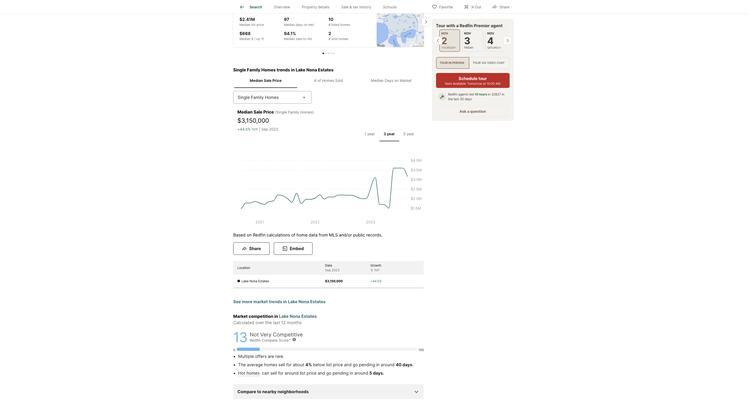 Task type: locate. For each thing, give the bounding box(es) containing it.
/
[[254, 37, 255, 41]]

0 vertical spatial the
[[448, 97, 453, 101]]

tour left with in the top of the page
[[436, 23, 446, 28]]

# inside 10 # listed homes
[[329, 23, 331, 27]]

nov down agent
[[488, 31, 495, 35]]

0 vertical spatial days.
[[403, 363, 414, 368]]

1 vertical spatial share button
[[233, 243, 270, 255]]

1 horizontal spatial sell
[[279, 363, 285, 368]]

year inside 1 year "tab"
[[367, 132, 375, 136]]

0 horizontal spatial sell
[[270, 371, 277, 376]]

family down median sale price tab
[[251, 95, 264, 100]]

1 vertical spatial sell
[[270, 371, 277, 376]]

year right 1
[[367, 132, 375, 136]]

0 horizontal spatial last
[[273, 320, 280, 326]]

median inside 97 median days on mkt.
[[284, 23, 295, 27]]

1 vertical spatial family
[[251, 95, 264, 100]]

median inside $2.41m median list price
[[240, 23, 251, 27]]

0 vertical spatial sell
[[279, 363, 285, 368]]

sale down single family homes trends in lake nona estates
[[264, 78, 272, 83]]

year inside 3 year tab
[[387, 132, 395, 136]]

list right below
[[326, 363, 332, 368]]

search
[[250, 5, 262, 9]]

sep inside "data sep 2023"
[[325, 269, 331, 272]]

homes for sold
[[322, 78, 334, 83]]

2 vertical spatial tab list
[[359, 126, 420, 142]]

2 vertical spatial #
[[314, 78, 317, 83]]

on inside 97 median days on mkt.
[[304, 23, 308, 27]]

tour with a redfin premier agent
[[436, 23, 503, 28]]

1 horizontal spatial +44.5%
[[371, 280, 382, 283]]

median sale price (single family homes) $3,150,000
[[238, 110, 314, 124]]

0 vertical spatial 10
[[329, 17, 334, 22]]

a
[[457, 23, 459, 28], [468, 109, 470, 114]]

median down 97
[[284, 23, 295, 27]]

video
[[487, 61, 496, 65]]

1 horizontal spatial share
[[500, 5, 510, 9]]

the
[[448, 97, 453, 101], [265, 320, 272, 326]]

12
[[281, 320, 286, 326]]

slide 4 dot image
[[330, 53, 332, 54]]

the right over
[[265, 320, 272, 326]]

0 vertical spatial tab list
[[233, 0, 407, 13]]

year right 3 year
[[407, 132, 414, 136]]

trends right the market
[[269, 299, 282, 305]]

0 horizontal spatial sale
[[254, 110, 262, 115]]

3 inside 3 year tab
[[384, 132, 386, 136]]

trends
[[277, 67, 290, 73], [269, 299, 282, 305]]

and
[[344, 363, 352, 368], [318, 371, 325, 376]]

1 horizontal spatial and
[[344, 363, 352, 368]]

1 horizontal spatial a
[[468, 109, 470, 114]]

4%
[[306, 363, 312, 368]]

sale & tax history tab
[[335, 1, 377, 13]]

2 horizontal spatial price
[[333, 363, 343, 368]]

1 horizontal spatial 10
[[475, 92, 479, 96]]

homes up median sale price
[[261, 67, 276, 73]]

1 vertical spatial price
[[263, 110, 274, 115]]

3 year tab
[[380, 127, 399, 140]]

1 vertical spatial share
[[249, 246, 261, 251]]

ask a question link
[[460, 109, 486, 114]]

single family homes trends in lake nona estates
[[233, 67, 334, 73]]

™
[[289, 338, 291, 343]]

over
[[256, 320, 264, 326]]

homes for trends
[[261, 67, 276, 73]]

year left the 5 year
[[387, 132, 395, 136]]

tour for tour with a redfin premier agent
[[436, 23, 446, 28]]

0 vertical spatial pending
[[359, 363, 375, 368]]

sell down rare.
[[279, 363, 285, 368]]

0 horizontal spatial share button
[[233, 243, 270, 255]]

lake nona estates neighborhood
[[240, 4, 304, 9]]

sale for median sale price
[[264, 78, 272, 83]]

data sep 2023
[[325, 264, 340, 272]]

trends for homes
[[277, 67, 290, 73]]

chat
[[497, 61, 505, 65]]

nov inside nov 2 thursday
[[442, 31, 449, 35]]

0 horizontal spatial go
[[326, 371, 331, 376]]

tab list containing search
[[233, 0, 407, 13]]

1 vertical spatial days
[[465, 97, 472, 101]]

on left mkt.
[[304, 23, 308, 27]]

+44.5% down %
[[371, 280, 382, 283]]

sale left &
[[341, 5, 349, 9]]

next
[[445, 82, 452, 86]]

1 vertical spatial #
[[329, 37, 331, 41]]

days.
[[403, 363, 414, 368], [373, 371, 384, 376]]

0 vertical spatial price
[[257, 23, 264, 27]]

homes up (single
[[265, 95, 279, 100]]

lake nona estates link up months
[[279, 314, 317, 319]]

with
[[447, 23, 456, 28]]

1 vertical spatial homes
[[322, 78, 334, 83]]

price up $668 median $ / sq. ft.
[[257, 23, 264, 27]]

around
[[381, 363, 395, 368], [285, 371, 299, 376], [355, 371, 368, 376]]

family right (single
[[288, 110, 299, 115]]

0 vertical spatial sale
[[341, 5, 349, 9]]

0 vertical spatial single
[[233, 67, 246, 73]]

1 horizontal spatial last
[[454, 97, 459, 101]]

price down the 4%
[[307, 371, 317, 376]]

1 vertical spatial on
[[394, 78, 399, 83]]

0 horizontal spatial days.
[[373, 371, 384, 376]]

%
[[371, 269, 373, 272]]

for right can
[[278, 371, 284, 376]]

1 horizontal spatial the
[[448, 97, 453, 101]]

0 horizontal spatial 3
[[384, 132, 386, 136]]

median left days
[[371, 78, 384, 83]]

tab list
[[233, 0, 407, 13], [233, 73, 424, 88], [359, 126, 420, 142]]

list down $2.41m on the left of page
[[251, 23, 256, 27]]

10 inside 10 # listed homes
[[329, 17, 334, 22]]

0 vertical spatial price
[[273, 78, 282, 83]]

median down 94.1%
[[284, 37, 295, 41]]

share button down based
[[233, 243, 270, 255]]

2 year from the left
[[387, 132, 395, 136]]

list right the sale-
[[308, 37, 312, 41]]

homes right listed
[[340, 23, 350, 27]]

0 horizontal spatial around
[[285, 371, 299, 376]]

share button
[[488, 1, 514, 12], [233, 243, 270, 255]]

property details tab
[[296, 1, 335, 13]]

compete
[[262, 338, 278, 343]]

tour for tour via video chat
[[473, 61, 481, 65]]

sale inside median sale price (single family homes) $3,150,000
[[254, 110, 262, 115]]

2 horizontal spatial around
[[381, 363, 395, 368]]

tour left person
[[440, 61, 448, 65]]

go
[[353, 363, 358, 368], [326, 371, 331, 376]]

nov down tour with a redfin premier agent
[[464, 31, 471, 35]]

competitive
[[273, 332, 303, 338]]

share button up agent
[[488, 1, 514, 12]]

redfin down not
[[250, 338, 261, 343]]

94.1%
[[284, 31, 296, 36]]

nov inside nov 3 friday
[[464, 31, 471, 35]]

a right ask
[[468, 109, 470, 114]]

to-
[[303, 37, 308, 41]]

last left 30
[[454, 97, 459, 101]]

2 vertical spatial family
[[288, 110, 299, 115]]

nona
[[250, 4, 261, 9], [306, 67, 317, 73], [250, 280, 257, 283], [299, 299, 309, 305], [290, 314, 300, 319]]

1 horizontal spatial yoy
[[374, 269, 380, 272]]

1 nov from the left
[[442, 31, 449, 35]]

yoy inside growth % yoy
[[374, 269, 380, 272]]

sale
[[341, 5, 349, 9], [264, 78, 272, 83], [254, 110, 262, 115]]

1 horizontal spatial on
[[304, 23, 308, 27]]

10 up listed
[[329, 17, 334, 22]]

0 vertical spatial on
[[304, 23, 308, 27]]

share for rightmost the share button
[[500, 5, 510, 9]]

# inside 2 # sold homes
[[329, 37, 331, 41]]

see more market trends in lake nona estates link
[[233, 299, 326, 314]]

next image
[[422, 18, 430, 26]]

median down $2.41m on the left of page
[[240, 23, 251, 27]]

0 horizontal spatial and
[[318, 371, 325, 376]]

2 # sold homes
[[329, 31, 349, 41]]

0 horizontal spatial pending
[[333, 371, 349, 376]]

homes left sold
[[322, 78, 334, 83]]

1 horizontal spatial market
[[400, 78, 412, 83]]

year for 1 year
[[367, 132, 375, 136]]

2 nov from the left
[[464, 31, 471, 35]]

1 vertical spatial 3
[[384, 132, 386, 136]]

market
[[400, 78, 412, 83], [233, 314, 248, 319]]

5 year tab
[[399, 127, 419, 140]]

0 vertical spatial 2023
[[269, 127, 278, 131]]

1 vertical spatial sep
[[325, 269, 331, 272]]

the inside market competition in lake nona estates calculated over the last 12 months
[[265, 320, 272, 326]]

2 inside 2 # sold homes
[[329, 31, 331, 36]]

price inside median sale price (single family homes) $3,150,000
[[263, 110, 274, 115]]

market up calculated
[[233, 314, 248, 319]]

estates inside market competition in lake nona estates calculated over the last 12 months
[[301, 314, 317, 319]]

median
[[240, 23, 251, 27], [284, 23, 295, 27], [240, 37, 251, 41], [284, 37, 295, 41], [250, 78, 263, 83], [371, 78, 384, 83], [238, 110, 253, 115]]

3 year
[[384, 132, 395, 136]]

97 median days on mkt.
[[284, 17, 315, 27]]

the inside in the last 30 days
[[448, 97, 453, 101]]

lake nona estates
[[242, 280, 269, 283]]

image image
[[377, 0, 424, 47]]

offers
[[255, 354, 267, 359]]

price left (single
[[263, 110, 274, 115]]

question
[[471, 109, 486, 114]]

sell right can
[[270, 371, 277, 376]]

ask a question
[[460, 109, 486, 114]]

2023 inside "data sep 2023"
[[332, 269, 340, 272]]

3 down tour with a redfin premier agent
[[464, 35, 471, 47]]

schedule
[[459, 76, 478, 81]]

1 vertical spatial for
[[278, 371, 284, 376]]

3 year from the left
[[407, 132, 414, 136]]

nov for 3
[[464, 31, 471, 35]]

2 vertical spatial on
[[247, 233, 252, 238]]

yoy
[[252, 127, 258, 131], [374, 269, 380, 272]]

1 horizontal spatial days
[[465, 97, 472, 101]]

0 vertical spatial lake nona estates link
[[240, 3, 279, 9]]

tour left 'via'
[[473, 61, 481, 65]]

1 horizontal spatial price
[[307, 371, 317, 376]]

lake nona estates link up $2.41m median list price
[[240, 3, 279, 9]]

median sale price tab
[[234, 74, 297, 87]]

share for the leftmost the share button
[[249, 246, 261, 251]]

0 horizontal spatial year
[[367, 132, 375, 136]]

list
[[251, 23, 256, 27], [308, 37, 312, 41], [326, 363, 332, 368], [300, 371, 306, 376]]

10 right led in the right top of the page
[[475, 92, 479, 96]]

tax
[[353, 5, 359, 9]]

1 horizontal spatial year
[[387, 132, 395, 136]]

sell for can
[[270, 371, 277, 376]]

the average homes sell for about 4% below list price and go pending in around 40 days.
[[238, 363, 414, 368]]

in inside market competition in lake nona estates calculated over the last 12 months
[[274, 314, 278, 319]]

below
[[313, 363, 325, 368]]

available:
[[453, 82, 467, 86]]

2 horizontal spatial on
[[394, 78, 399, 83]]

$2.41m median list price
[[240, 17, 264, 27]]

tab list containing 1 year
[[359, 126, 420, 142]]

redfin up nov 3 friday
[[460, 23, 473, 28]]

0 vertical spatial $3,150,000
[[238, 117, 269, 124]]

sep right |
[[261, 127, 268, 131]]

1 horizontal spatial of
[[318, 78, 321, 83]]

0
[[233, 348, 235, 352]]

on right days
[[394, 78, 399, 83]]

None button
[[440, 29, 461, 52], [463, 30, 484, 52], [486, 30, 507, 52], [440, 29, 461, 52], [463, 30, 484, 52], [486, 30, 507, 52]]

family inside median sale price (single family homes) $3,150,000
[[288, 110, 299, 115]]

market inside tab
[[400, 78, 412, 83]]

2 down 10 # listed homes
[[329, 31, 331, 36]]

saturday
[[488, 46, 502, 49]]

the
[[238, 363, 246, 368]]

via
[[482, 61, 487, 65]]

last left the 12
[[273, 320, 280, 326]]

$3,150,000 up the +44.5% yoy | sep 2023
[[238, 117, 269, 124]]

+44.5% left |
[[238, 127, 251, 131]]

price down single family homes trends in lake nona estates
[[273, 78, 282, 83]]

of left home
[[291, 233, 295, 238]]

# of homes sold
[[314, 78, 343, 83]]

previous image
[[434, 36, 443, 45]]

(single
[[275, 110, 287, 115]]

a right with in the top of the page
[[457, 23, 459, 28]]

0 vertical spatial a
[[457, 23, 459, 28]]

family for single family homes trends in lake nona estates
[[247, 67, 260, 73]]

0 vertical spatial trends
[[277, 67, 290, 73]]

trends up median sale price
[[277, 67, 290, 73]]

family up median sale price
[[247, 67, 260, 73]]

homes inside tab
[[322, 78, 334, 83]]

1 year from the left
[[367, 132, 375, 136]]

share up agent
[[500, 5, 510, 9]]

2023 down median sale price (single family homes) $3,150,000
[[269, 127, 278, 131]]

0 horizontal spatial price
[[257, 23, 264, 27]]

0 vertical spatial share button
[[488, 1, 514, 12]]

to
[[257, 389, 261, 395]]

year inside 5 year tab
[[407, 132, 414, 136]]

0 vertical spatial #
[[329, 23, 331, 27]]

price for median sale price
[[273, 78, 282, 83]]

0 horizontal spatial 2
[[329, 31, 331, 36]]

days up 94.1% median sale-to-list
[[296, 23, 303, 27]]

nov for 4
[[488, 31, 495, 35]]

0 horizontal spatial 5
[[370, 371, 372, 376]]

2023 down data
[[332, 269, 340, 272]]

1 horizontal spatial for
[[286, 363, 292, 368]]

0 vertical spatial yoy
[[252, 127, 258, 131]]

share
[[500, 5, 510, 9], [249, 246, 261, 251]]

on right based
[[247, 233, 252, 238]]

$3,150,000 inside median sale price (single family homes) $3,150,000
[[238, 117, 269, 124]]

1 horizontal spatial 2023
[[332, 269, 340, 272]]

3 nov from the left
[[488, 31, 495, 35]]

0 horizontal spatial $3,150,000
[[238, 117, 269, 124]]

nov down with in the top of the page
[[442, 31, 449, 35]]

family
[[247, 67, 260, 73], [251, 95, 264, 100], [288, 110, 299, 115]]

1 horizontal spatial go
[[353, 363, 358, 368]]

share up location
[[249, 246, 261, 251]]

1 vertical spatial price
[[333, 363, 343, 368]]

median down single family homes on the top of page
[[238, 110, 253, 115]]

0 vertical spatial share
[[500, 5, 510, 9]]

median days on market tab
[[360, 74, 423, 87]]

single for single family homes
[[238, 95, 250, 100]]

2 vertical spatial price
[[307, 371, 317, 376]]

1 horizontal spatial 3
[[464, 35, 471, 47]]

0 horizontal spatial on
[[247, 233, 252, 238]]

based
[[233, 233, 246, 238]]

1 vertical spatial last
[[273, 320, 280, 326]]

of inside # of homes sold tab
[[318, 78, 321, 83]]

$3,150,000 down "data sep 2023"
[[325, 280, 343, 283]]

0 horizontal spatial 10
[[329, 17, 334, 22]]

details
[[318, 5, 330, 9]]

sep down data
[[325, 269, 331, 272]]

nov inside nov 4 saturday
[[488, 31, 495, 35]]

the left 30
[[448, 97, 453, 101]]

3 right "1 year"
[[384, 132, 386, 136]]

0 vertical spatial 3
[[464, 35, 471, 47]]

0 vertical spatial homes
[[261, 67, 276, 73]]

$668 median $ / sq. ft.
[[240, 31, 265, 41]]

1 horizontal spatial sale
[[264, 78, 272, 83]]

sale down single family homes on the top of page
[[254, 110, 262, 115]]

on inside tab
[[394, 78, 399, 83]]

2 down with in the top of the page
[[442, 35, 448, 47]]

0 vertical spatial last
[[454, 97, 459, 101]]

yoy left |
[[252, 127, 258, 131]]

for left about on the bottom of page
[[286, 363, 292, 368]]

2 vertical spatial sale
[[254, 110, 262, 115]]

trends for market
[[269, 299, 282, 305]]

nona inside market competition in lake nona estates calculated over the last 12 months
[[290, 314, 300, 319]]

homes right sold
[[339, 37, 349, 41]]

days down led in the right top of the page
[[465, 97, 472, 101]]

rare.
[[275, 354, 284, 359]]

0 horizontal spatial of
[[291, 233, 295, 238]]

0 horizontal spatial share
[[249, 246, 261, 251]]

overview
[[274, 5, 290, 9]]

1 horizontal spatial pending
[[359, 363, 375, 368]]

year for 5 year
[[407, 132, 414, 136]]

price inside tab
[[273, 78, 282, 83]]

slide 1 dot image
[[323, 53, 324, 54]]

price right below
[[333, 363, 343, 368]]

1 vertical spatial 2023
[[332, 269, 340, 272]]

lake inside carousel group
[[240, 4, 249, 9]]

person
[[453, 61, 465, 65]]

0 vertical spatial +44.5%
[[238, 127, 251, 131]]

am
[[496, 82, 501, 86]]

30
[[460, 97, 464, 101]]

median up single family homes on the top of page
[[250, 78, 263, 83]]

0 vertical spatial and
[[344, 363, 352, 368]]

single family homes
[[238, 95, 279, 100]]

for
[[286, 363, 292, 368], [278, 371, 284, 376]]

homes
[[261, 67, 276, 73], [322, 78, 334, 83], [265, 95, 279, 100]]

of left sold
[[318, 78, 321, 83]]

list box
[[436, 57, 510, 69]]

median inside $668 median $ / sq. ft.
[[240, 37, 251, 41]]

0 vertical spatial days
[[296, 23, 303, 27]]

of
[[318, 78, 321, 83], [291, 233, 295, 238]]

schedule tour next available: tomorrow at 10:00 am
[[445, 76, 501, 86]]

10:00
[[487, 82, 495, 86]]

0 vertical spatial family
[[247, 67, 260, 73]]

nov for 2
[[442, 31, 449, 35]]

+44.5%
[[238, 127, 251, 131], [371, 280, 382, 283]]

homes)
[[300, 110, 314, 115]]

slide 3 dot image
[[328, 53, 329, 54]]

0 horizontal spatial market
[[233, 314, 248, 319]]

0 vertical spatial of
[[318, 78, 321, 83]]

yoy down growth
[[374, 269, 380, 272]]

sep
[[261, 127, 268, 131], [325, 269, 331, 272]]

# inside tab
[[314, 78, 317, 83]]

estates
[[262, 4, 277, 9], [318, 67, 334, 73], [258, 280, 269, 283], [310, 299, 326, 305], [301, 314, 317, 319]]

median down $668
[[240, 37, 251, 41]]

market right days
[[400, 78, 412, 83]]



Task type: describe. For each thing, give the bounding box(es) containing it.
last inside in the last 30 days
[[454, 97, 459, 101]]

x-out button
[[460, 1, 486, 12]]

4
[[488, 35, 494, 47]]

ask
[[460, 109, 467, 114]]

# for 10
[[329, 23, 331, 27]]

# of homes sold tab
[[297, 74, 360, 87]]

property details
[[302, 5, 330, 9]]

redfin left calculations
[[253, 233, 266, 238]]

|
[[259, 127, 260, 131]]

median days on market
[[371, 78, 412, 83]]

nearby
[[262, 389, 277, 395]]

list box containing tour in person
[[436, 57, 510, 69]]

100
[[419, 348, 424, 352]]

5 inside tab
[[404, 132, 406, 136]]

in inside in the last 30 days
[[502, 92, 505, 96]]

1 vertical spatial a
[[468, 109, 470, 114]]

growth % yoy
[[371, 264, 382, 272]]

for for around
[[278, 371, 284, 376]]

3 inside nov 3 friday
[[464, 35, 471, 47]]

price for median sale price (single family homes) $3,150,000
[[263, 110, 274, 115]]

score
[[279, 338, 289, 343]]

location
[[238, 266, 250, 270]]

list inside 94.1% median sale-to-list
[[308, 37, 312, 41]]

1 horizontal spatial around
[[355, 371, 368, 376]]

x-
[[471, 5, 475, 9]]

data
[[309, 233, 318, 238]]

estates inside carousel group
[[262, 4, 277, 9]]

year for 3 year
[[387, 132, 395, 136]]

2 vertical spatial homes
[[265, 95, 279, 100]]

price inside $2.41m median list price
[[257, 23, 264, 27]]

&
[[350, 5, 352, 9]]

1 vertical spatial pending
[[333, 371, 349, 376]]

tour in person
[[440, 61, 465, 65]]

compare
[[238, 389, 256, 395]]

nov 4 saturday
[[488, 31, 502, 49]]

embed button
[[274, 243, 313, 255]]

nona inside carousel group
[[250, 4, 261, 9]]

1 horizontal spatial share button
[[488, 1, 514, 12]]

tour for tour in person
[[440, 61, 448, 65]]

+44.5% for +44.5% yoy | sep 2023
[[238, 127, 251, 131]]

property
[[302, 5, 317, 9]]

market competition in lake nona estates calculated over the last 12 months
[[233, 314, 317, 326]]

sale-
[[296, 37, 303, 41]]

multiple
[[238, 354, 254, 359]]

growth
[[371, 264, 382, 268]]

1 vertical spatial 5
[[370, 371, 372, 376]]

very
[[260, 332, 272, 338]]

1 vertical spatial and
[[318, 371, 325, 376]]

1 vertical spatial lake nona estates link
[[279, 314, 317, 319]]

list down about on the bottom of page
[[300, 371, 306, 376]]

favorite
[[439, 5, 453, 9]]

5 year
[[404, 132, 414, 136]]

neighborhood
[[279, 4, 304, 9]]

median inside median sale price (single family homes) $3,150,000
[[238, 110, 253, 115]]

tour via video chat
[[473, 61, 505, 65]]

records.
[[366, 233, 383, 238]]

1 year
[[365, 132, 375, 136]]

search link
[[239, 4, 262, 10]]

median sale price
[[250, 78, 282, 83]]

are
[[268, 354, 274, 359]]

thursday
[[442, 46, 456, 49]]

for for about
[[286, 363, 292, 368]]

slide 2 dot image
[[325, 53, 327, 54]]

homes inside 2 # sold homes
[[339, 37, 349, 41]]

compare to nearby neighborhoods button
[[238, 385, 420, 399]]

agents
[[459, 92, 469, 96]]

sell for homes
[[279, 363, 285, 368]]

median inside 94.1% median sale-to-list
[[284, 37, 295, 41]]

2 inside nov 2 thursday
[[442, 35, 448, 47]]

ft.
[[262, 37, 265, 41]]

homes down average
[[247, 371, 260, 376]]

months
[[287, 320, 302, 326]]

nov 2 thursday
[[442, 31, 456, 49]]

market inside market competition in lake nona estates calculated over the last 12 months
[[233, 314, 248, 319]]

tab list containing median sale price
[[233, 73, 424, 88]]

redfin left agents
[[448, 92, 458, 96]]

market
[[254, 299, 268, 305]]

lake nona estates link inside carousel group
[[240, 3, 279, 9]]

0 horizontal spatial 2023
[[269, 127, 278, 131]]

calculations
[[267, 233, 290, 238]]

friday
[[464, 46, 474, 49]]

see
[[233, 299, 241, 305]]

sold
[[331, 37, 338, 41]]

hot
[[238, 371, 245, 376]]

1
[[365, 132, 366, 136]]

0 horizontal spatial a
[[457, 23, 459, 28]]

40
[[396, 363, 402, 368]]

sold
[[335, 78, 343, 83]]

family for single family homes
[[251, 95, 264, 100]]

public
[[353, 233, 365, 238]]

1 vertical spatial $3,150,000
[[325, 280, 343, 283]]

1 horizontal spatial days.
[[403, 363, 414, 368]]

carousel group
[[231, 0, 430, 54]]

redfin compete score ™
[[250, 338, 291, 343]]

homes inside 10 # listed homes
[[340, 23, 350, 27]]

average
[[247, 363, 263, 368]]

more
[[242, 299, 253, 305]]

sq.
[[256, 37, 261, 41]]

94.1% median sale-to-list
[[284, 31, 312, 41]]

single for single family homes trends in lake nona estates
[[233, 67, 246, 73]]

lake inside market competition in lake nona estates calculated over the last 12 months
[[279, 314, 289, 319]]

1 vertical spatial go
[[326, 371, 331, 376]]

1 vertical spatial days.
[[373, 371, 384, 376]]

+44.5% yoy | sep 2023
[[238, 127, 278, 131]]

mkt.
[[308, 23, 315, 27]]

list inside $2.41m median list price
[[251, 23, 256, 27]]

in the last 30 days
[[448, 92, 505, 101]]

slide 5 dot image
[[333, 53, 335, 54]]

+44.5% for +44.5%
[[371, 280, 382, 283]]

schools tab
[[377, 1, 403, 13]]

1 year tab
[[360, 127, 380, 140]]

about
[[293, 363, 304, 368]]

homes down are at the bottom left
[[264, 363, 277, 368]]

0 horizontal spatial sep
[[261, 127, 268, 131]]

days
[[385, 78, 393, 83]]

listed
[[331, 23, 340, 27]]

overview tab
[[268, 1, 296, 13]]

# for 2
[[329, 37, 331, 41]]

days inside in the last 30 days
[[465, 97, 472, 101]]

97
[[284, 17, 289, 22]]

tour
[[479, 76, 487, 81]]

0 vertical spatial go
[[353, 363, 358, 368]]

next image
[[504, 36, 512, 45]]

not
[[250, 332, 259, 338]]

last inside market competition in lake nona estates calculated over the last 12 months
[[273, 320, 280, 326]]

sale & tax history
[[341, 5, 371, 9]]

from
[[319, 233, 328, 238]]

hot homes link
[[238, 371, 260, 376]]

sale for median sale price (single family homes) $3,150,000
[[254, 110, 262, 115]]

10 # listed homes
[[329, 17, 350, 27]]

data
[[325, 264, 332, 268]]

$
[[251, 37, 253, 41]]

led
[[470, 92, 474, 96]]

days inside 97 median days on mkt.
[[296, 23, 303, 27]]



Task type: vqa. For each thing, say whether or not it's contained in the screenshot.
the topmost Tab List
yes



